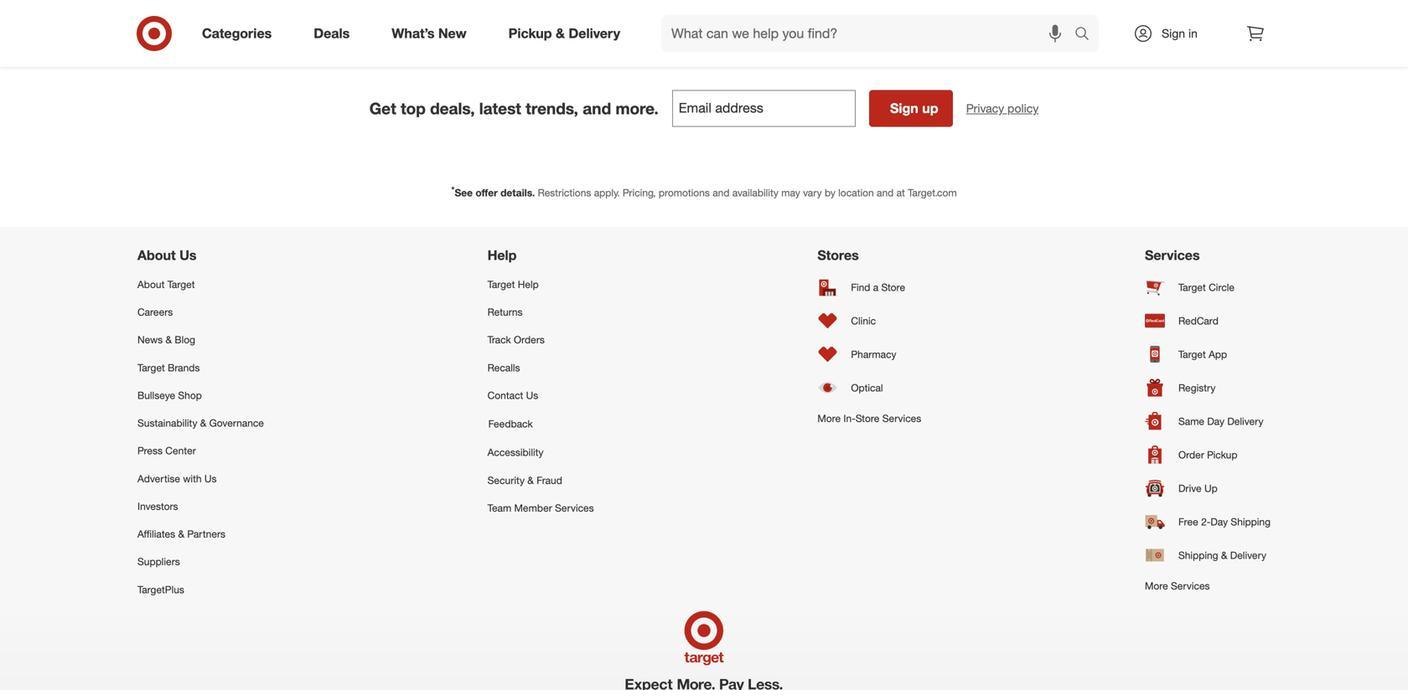 Task type: describe. For each thing, give the bounding box(es) containing it.
what's
[[392, 25, 435, 42]]

optical link
[[818, 371, 921, 405]]

press center
[[137, 445, 196, 457]]

targetplus link
[[137, 576, 264, 604]]

2 horizontal spatial and
[[877, 187, 894, 199]]

services down fraud
[[555, 502, 594, 515]]

clinic link
[[818, 304, 921, 338]]

what's new
[[392, 25, 467, 42]]

take a quick survey
[[775, 27, 862, 40]]

shipping & delivery link
[[1145, 539, 1271, 572]]

target for target app
[[1179, 348, 1206, 361]]

* see offer details. restrictions apply. pricing, promotions and availability may vary by location and at target.com
[[451, 185, 957, 199]]

investors
[[137, 500, 178, 513]]

affiliates & partners link
[[137, 521, 264, 548]]

sign up button
[[869, 90, 953, 127]]

about target
[[137, 278, 195, 291]]

careers
[[137, 306, 173, 319]]

advertise with us
[[137, 473, 217, 485]]

about target link
[[137, 271, 264, 298]]

investors link
[[137, 493, 264, 521]]

us
[[515, 26, 527, 40]]

about for about us
[[137, 247, 176, 263]]

store for in-
[[856, 412, 880, 425]]

track orders
[[488, 334, 545, 346]]

press
[[137, 445, 163, 457]]

us for contact us
[[526, 389, 538, 402]]

search button
[[1067, 15, 1107, 55]]

get top deals, latest trends, and more.
[[369, 99, 659, 118]]

What can we help you find? suggestions appear below search field
[[661, 15, 1079, 52]]

careers link
[[137, 298, 264, 326]]

free 2-day shipping
[[1179, 516, 1271, 528]]

pickup inside pickup & delivery link
[[509, 25, 552, 42]]

drive up link
[[1145, 472, 1271, 505]]

blog
[[175, 334, 195, 346]]

order pickup link
[[1145, 438, 1271, 472]]

help for help us improve this experience.
[[487, 26, 512, 40]]

stores
[[818, 247, 859, 263]]

services down shipping & delivery link
[[1171, 580, 1210, 592]]

shipping & delivery
[[1179, 549, 1266, 562]]

about for about target
[[137, 278, 165, 291]]

restrictions
[[538, 187, 591, 199]]

1 vertical spatial shipping
[[1179, 549, 1218, 562]]

in-
[[844, 412, 856, 425]]

advertise
[[137, 473, 180, 485]]

affiliates
[[137, 528, 175, 541]]

center
[[165, 445, 196, 457]]

order pickup
[[1179, 449, 1238, 461]]

this
[[576, 26, 595, 40]]

same day delivery link
[[1145, 405, 1271, 438]]

member
[[514, 502, 552, 515]]

sign for sign in
[[1162, 26, 1185, 41]]

security & fraud link
[[488, 467, 594, 495]]

accessibility link
[[488, 439, 594, 467]]

& for shipping
[[1221, 549, 1228, 562]]

accessibility
[[488, 446, 544, 459]]

help us improve this experience.
[[487, 26, 659, 40]]

target for target help
[[488, 278, 515, 291]]

suppliers
[[137, 556, 180, 569]]

affiliates & partners
[[137, 528, 226, 541]]

up
[[922, 100, 938, 117]]

2 vertical spatial us
[[204, 473, 217, 485]]

target down about us
[[167, 278, 195, 291]]

services down optical "link"
[[882, 412, 921, 425]]

apply.
[[594, 187, 620, 199]]

more services
[[1145, 580, 1210, 592]]

more in-store services
[[818, 412, 921, 425]]

& for security
[[527, 474, 534, 487]]

with
[[183, 473, 202, 485]]

target for target circle
[[1179, 281, 1206, 294]]

delivery for pickup & delivery
[[569, 25, 620, 42]]

drive up
[[1179, 482, 1218, 495]]

sign in
[[1162, 26, 1198, 41]]

pharmacy
[[851, 348, 897, 361]]

sustainability
[[137, 417, 197, 430]]

survey
[[833, 27, 862, 40]]

returns
[[488, 306, 523, 319]]

clinic
[[851, 315, 876, 327]]

target.com
[[908, 187, 957, 199]]

a for find
[[873, 281, 879, 294]]

deals
[[314, 25, 350, 42]]

news
[[137, 334, 163, 346]]

see
[[455, 187, 473, 199]]

team
[[488, 502, 511, 515]]

1 vertical spatial day
[[1211, 516, 1228, 528]]

about us
[[137, 247, 197, 263]]

delivery for same day delivery
[[1227, 415, 1264, 428]]

more for more in-store services
[[818, 412, 841, 425]]

partners
[[187, 528, 226, 541]]

target brands link
[[137, 354, 264, 382]]

top
[[401, 99, 426, 118]]

shop
[[178, 389, 202, 402]]

take
[[775, 27, 795, 40]]

more.
[[616, 99, 659, 118]]

free 2-day shipping link
[[1145, 505, 1271, 539]]

feedback button
[[488, 409, 594, 439]]

categories
[[202, 25, 272, 42]]

policy
[[1008, 101, 1039, 116]]



Task type: locate. For each thing, give the bounding box(es) containing it.
0 horizontal spatial a
[[798, 27, 803, 40]]

& for news
[[166, 334, 172, 346]]

order
[[1179, 449, 1204, 461]]

a right the take
[[798, 27, 803, 40]]

availability
[[732, 187, 779, 199]]

0 horizontal spatial sign
[[890, 100, 919, 117]]

services up target circle
[[1145, 247, 1200, 263]]

pickup inside order pickup link
[[1207, 449, 1238, 461]]

more services link
[[1145, 572, 1271, 600]]

drive
[[1179, 482, 1202, 495]]

recalls link
[[488, 354, 594, 382]]

0 vertical spatial pickup
[[509, 25, 552, 42]]

news & blog
[[137, 334, 195, 346]]

more in-store services link
[[818, 405, 921, 432]]

1 vertical spatial us
[[526, 389, 538, 402]]

a for take
[[798, 27, 803, 40]]

& right affiliates
[[178, 528, 184, 541]]

1 vertical spatial delivery
[[1227, 415, 1264, 428]]

1 vertical spatial pickup
[[1207, 449, 1238, 461]]

target
[[167, 278, 195, 291], [488, 278, 515, 291], [1179, 281, 1206, 294], [1179, 348, 1206, 361], [137, 361, 165, 374]]

search
[[1067, 27, 1107, 43]]

press center link
[[137, 437, 264, 465]]

promotions
[[659, 187, 710, 199]]

security & fraud
[[488, 474, 562, 487]]

target app link
[[1145, 338, 1271, 371]]

& left the blog
[[166, 334, 172, 346]]

find a store
[[851, 281, 905, 294]]

delivery for shipping & delivery
[[1230, 549, 1266, 562]]

1 vertical spatial help
[[488, 247, 517, 263]]

target brands
[[137, 361, 200, 374]]

0 horizontal spatial and
[[583, 99, 611, 118]]

more
[[818, 412, 841, 425], [1145, 580, 1168, 592]]

same day delivery
[[1179, 415, 1264, 428]]

sign left up
[[890, 100, 919, 117]]

about up about target
[[137, 247, 176, 263]]

2 horizontal spatial us
[[526, 389, 538, 402]]

fraud
[[537, 474, 562, 487]]

privacy policy
[[966, 101, 1039, 116]]

track
[[488, 334, 511, 346]]

target: expect more. pay less. image
[[469, 604, 940, 691]]

registry
[[1179, 382, 1216, 394]]

store right find
[[881, 281, 905, 294]]

1 horizontal spatial sign
[[1162, 26, 1185, 41]]

team member services link
[[488, 495, 594, 522]]

privacy
[[966, 101, 1004, 116]]

target left "app"
[[1179, 348, 1206, 361]]

contact us
[[488, 389, 538, 402]]

store down optical "link"
[[856, 412, 880, 425]]

in
[[1189, 26, 1198, 41]]

find a store link
[[818, 271, 921, 304]]

1 horizontal spatial a
[[873, 281, 879, 294]]

*
[[451, 185, 455, 195]]

pharmacy link
[[818, 338, 921, 371]]

store
[[881, 281, 905, 294], [856, 412, 880, 425]]

more left in-
[[818, 412, 841, 425]]

new
[[438, 25, 467, 42]]

delivery
[[569, 25, 620, 42], [1227, 415, 1264, 428], [1230, 549, 1266, 562]]

and left at
[[877, 187, 894, 199]]

1 vertical spatial about
[[137, 278, 165, 291]]

1 horizontal spatial store
[[881, 281, 905, 294]]

us inside 'link'
[[526, 389, 538, 402]]

0 vertical spatial sign
[[1162, 26, 1185, 41]]

None text field
[[672, 90, 856, 127]]

& down free 2-day shipping at right bottom
[[1221, 549, 1228, 562]]

day right free
[[1211, 516, 1228, 528]]

us right the contact
[[526, 389, 538, 402]]

1 vertical spatial a
[[873, 281, 879, 294]]

contact
[[488, 389, 523, 402]]

returns link
[[488, 298, 594, 326]]

help up returns link
[[518, 278, 539, 291]]

2 about from the top
[[137, 278, 165, 291]]

deals,
[[430, 99, 475, 118]]

0 vertical spatial about
[[137, 247, 176, 263]]

help
[[487, 26, 512, 40], [488, 247, 517, 263], [518, 278, 539, 291]]

1 horizontal spatial pickup
[[1207, 449, 1238, 461]]

improve
[[531, 26, 573, 40]]

news & blog link
[[137, 326, 264, 354]]

& for sustainability
[[200, 417, 206, 430]]

target circle
[[1179, 281, 1235, 294]]

& left fraud
[[527, 474, 534, 487]]

a inside the find a store link
[[873, 281, 879, 294]]

brands
[[168, 361, 200, 374]]

governance
[[209, 417, 264, 430]]

1 horizontal spatial shipping
[[1231, 516, 1271, 528]]

store for a
[[881, 281, 905, 294]]

1 vertical spatial sign
[[890, 100, 919, 117]]

1 horizontal spatial us
[[204, 473, 217, 485]]

by
[[825, 187, 836, 199]]

0 vertical spatial store
[[881, 281, 905, 294]]

2-
[[1201, 516, 1211, 528]]

sustainability & governance link
[[137, 409, 264, 437]]

same
[[1179, 415, 1205, 428]]

target inside "link"
[[1179, 281, 1206, 294]]

redcard link
[[1145, 304, 1271, 338]]

us for about us
[[179, 247, 197, 263]]

& for affiliates
[[178, 528, 184, 541]]

more for more services
[[1145, 580, 1168, 592]]

help left us at the top left of the page
[[487, 26, 512, 40]]

0 vertical spatial a
[[798, 27, 803, 40]]

us up about target link
[[179, 247, 197, 263]]

day right same
[[1207, 415, 1225, 428]]

1 horizontal spatial and
[[713, 187, 730, 199]]

0 vertical spatial day
[[1207, 415, 1225, 428]]

categories link
[[188, 15, 293, 52]]

more down shipping & delivery link
[[1145, 580, 1168, 592]]

location
[[838, 187, 874, 199]]

registry link
[[1145, 371, 1271, 405]]

a right find
[[873, 281, 879, 294]]

and left availability
[[713, 187, 730, 199]]

store inside the find a store link
[[881, 281, 905, 294]]

0 vertical spatial shipping
[[1231, 516, 1271, 528]]

suppliers link
[[137, 548, 264, 576]]

& left this
[[556, 25, 565, 42]]

1 horizontal spatial more
[[1145, 580, 1168, 592]]

bullseye shop link
[[137, 382, 264, 409]]

orders
[[514, 334, 545, 346]]

and left more.
[[583, 99, 611, 118]]

app
[[1209, 348, 1227, 361]]

shipping up shipping & delivery
[[1231, 516, 1271, 528]]

get
[[369, 99, 396, 118]]

details.
[[501, 187, 535, 199]]

bullseye shop
[[137, 389, 202, 402]]

0 vertical spatial us
[[179, 247, 197, 263]]

pricing,
[[623, 187, 656, 199]]

pickup
[[509, 25, 552, 42], [1207, 449, 1238, 461]]

quick
[[806, 27, 830, 40]]

target left 'circle'
[[1179, 281, 1206, 294]]

sign
[[1162, 26, 1185, 41], [890, 100, 919, 117]]

& inside 'link'
[[200, 417, 206, 430]]

and
[[583, 99, 611, 118], [713, 187, 730, 199], [877, 187, 894, 199]]

1 about from the top
[[137, 247, 176, 263]]

2 vertical spatial delivery
[[1230, 549, 1266, 562]]

target circle link
[[1145, 271, 1271, 304]]

target app
[[1179, 348, 1227, 361]]

sign for sign up
[[890, 100, 919, 117]]

sign in link
[[1119, 15, 1224, 52]]

target down news
[[137, 361, 165, 374]]

a inside take a quick survey button
[[798, 27, 803, 40]]

0 horizontal spatial us
[[179, 247, 197, 263]]

&
[[556, 25, 565, 42], [166, 334, 172, 346], [200, 417, 206, 430], [527, 474, 534, 487], [178, 528, 184, 541], [1221, 549, 1228, 562]]

about up careers
[[137, 278, 165, 291]]

sign left in
[[1162, 26, 1185, 41]]

1 vertical spatial store
[[856, 412, 880, 425]]

a
[[798, 27, 803, 40], [873, 281, 879, 294]]

& for pickup
[[556, 25, 565, 42]]

0 horizontal spatial more
[[818, 412, 841, 425]]

2 vertical spatial help
[[518, 278, 539, 291]]

target up returns
[[488, 278, 515, 291]]

shipping up more services link
[[1179, 549, 1218, 562]]

take a quick survey button
[[693, 20, 944, 47]]

us right with
[[204, 473, 217, 485]]

0 vertical spatial more
[[818, 412, 841, 425]]

& down bullseye shop link
[[200, 417, 206, 430]]

sign up
[[890, 100, 938, 117]]

0 horizontal spatial store
[[856, 412, 880, 425]]

0 vertical spatial help
[[487, 26, 512, 40]]

sign inside button
[[890, 100, 919, 117]]

store inside more in-store services link
[[856, 412, 880, 425]]

1 vertical spatial more
[[1145, 580, 1168, 592]]

deals link
[[299, 15, 371, 52]]

vary
[[803, 187, 822, 199]]

0 horizontal spatial pickup
[[509, 25, 552, 42]]

target for target brands
[[137, 361, 165, 374]]

0 horizontal spatial shipping
[[1179, 549, 1218, 562]]

0 vertical spatial delivery
[[569, 25, 620, 42]]

circle
[[1209, 281, 1235, 294]]

help up target help
[[488, 247, 517, 263]]

help for help
[[488, 247, 517, 263]]



Task type: vqa. For each thing, say whether or not it's contained in the screenshot.
SAME
yes



